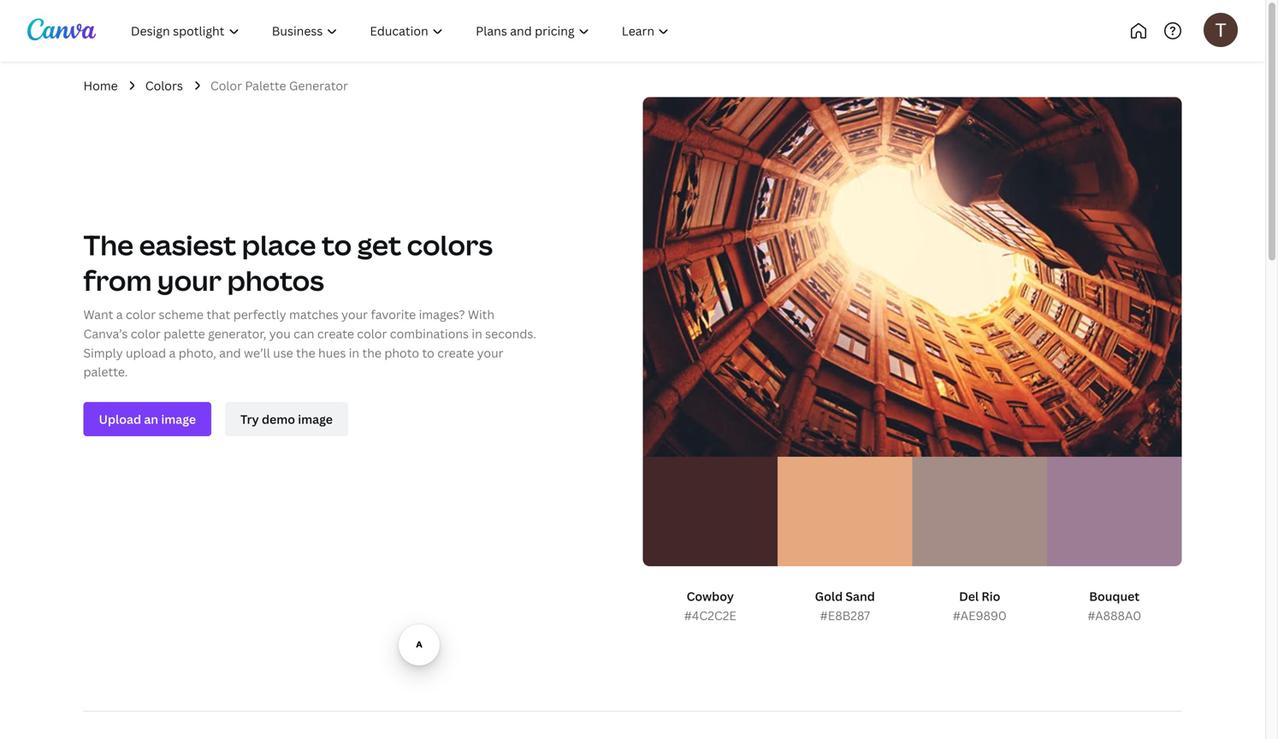 Task type: vqa. For each thing, say whether or not it's contained in the screenshot.
Bouquet
yes



Task type: locate. For each thing, give the bounding box(es) containing it.
1 horizontal spatial your
[[342, 306, 368, 322]]

1 vertical spatial your
[[342, 306, 368, 322]]

#e8b287
[[820, 607, 870, 624]]

0 horizontal spatial your
[[157, 262, 222, 299]]

0 vertical spatial a
[[116, 306, 123, 322]]

0 horizontal spatial in
[[349, 345, 359, 361]]

the down can
[[296, 345, 315, 361]]

to down combinations
[[422, 345, 434, 361]]

to
[[322, 226, 352, 263], [422, 345, 434, 361]]

0 horizontal spatial to
[[322, 226, 352, 263]]

we'll
[[244, 345, 270, 361]]

your left favorite
[[342, 306, 368, 322]]

the left photo at left
[[362, 345, 382, 361]]

1 vertical spatial a
[[169, 345, 176, 361]]

to left the get
[[322, 226, 352, 263]]

palette.
[[83, 364, 128, 380]]

0 vertical spatial create
[[317, 325, 354, 342]]

create
[[317, 325, 354, 342], [437, 345, 474, 361]]

rio
[[982, 588, 1000, 604]]

1 vertical spatial in
[[349, 345, 359, 361]]

in
[[472, 325, 482, 342], [349, 345, 359, 361]]

place
[[242, 226, 316, 263]]

in right hues
[[349, 345, 359, 361]]

1 vertical spatial to
[[422, 345, 434, 361]]

1 horizontal spatial to
[[422, 345, 434, 361]]

use
[[273, 345, 293, 361]]

gold sand #e8b287
[[815, 588, 875, 624]]

a right want
[[116, 306, 123, 322]]

your up scheme
[[157, 262, 222, 299]]

the
[[296, 345, 315, 361], [362, 345, 382, 361]]

a
[[116, 306, 123, 322], [169, 345, 176, 361]]

2 vertical spatial your
[[477, 345, 504, 361]]

0 vertical spatial your
[[157, 262, 222, 299]]

favorite
[[371, 306, 416, 322]]

colors link
[[145, 76, 183, 95]]

want
[[83, 306, 113, 322]]

0 horizontal spatial the
[[296, 345, 315, 361]]

color
[[126, 306, 156, 322], [131, 325, 161, 342], [357, 325, 387, 342]]

2 the from the left
[[362, 345, 382, 361]]

color palette generator
[[210, 77, 348, 94]]

your down seconds.
[[477, 345, 504, 361]]

generator
[[289, 77, 348, 94]]

#a888a0
[[1088, 607, 1141, 624]]

home
[[83, 77, 118, 94]]

combinations
[[390, 325, 469, 342]]

can
[[294, 325, 314, 342]]

1 horizontal spatial the
[[362, 345, 382, 361]]

create up hues
[[317, 325, 354, 342]]

matches
[[289, 306, 339, 322]]

easiest
[[139, 226, 236, 263]]

a down palette
[[169, 345, 176, 361]]

in down with in the left top of the page
[[472, 325, 482, 342]]

bouquet #a888a0
[[1088, 588, 1141, 624]]

1 horizontal spatial create
[[437, 345, 474, 361]]

you
[[269, 325, 291, 342]]

1 horizontal spatial in
[[472, 325, 482, 342]]

your
[[157, 262, 222, 299], [342, 306, 368, 322], [477, 345, 504, 361]]

create down combinations
[[437, 345, 474, 361]]



Task type: describe. For each thing, give the bounding box(es) containing it.
seconds.
[[485, 325, 536, 342]]

photo,
[[179, 345, 216, 361]]

del rio #ae9890
[[953, 588, 1007, 624]]

del
[[959, 588, 979, 604]]

simply
[[83, 345, 123, 361]]

0 horizontal spatial a
[[116, 306, 123, 322]]

that
[[206, 306, 230, 322]]

generator,
[[208, 325, 266, 342]]

palette
[[164, 325, 205, 342]]

get
[[357, 226, 401, 263]]

cowboy
[[687, 588, 734, 604]]

photos
[[227, 262, 324, 299]]

and
[[219, 345, 241, 361]]

the
[[83, 226, 134, 263]]

0 vertical spatial to
[[322, 226, 352, 263]]

1 horizontal spatial a
[[169, 345, 176, 361]]

with
[[468, 306, 495, 322]]

sand
[[846, 588, 875, 604]]

colors
[[407, 226, 493, 263]]

2 horizontal spatial your
[[477, 345, 504, 361]]

bouquet
[[1089, 588, 1140, 604]]

0 vertical spatial in
[[472, 325, 482, 342]]

top level navigation element
[[116, 14, 742, 48]]

color
[[210, 77, 242, 94]]

upload
[[126, 345, 166, 361]]

the easiest place to get colors from your photos want a color scheme that perfectly matches your favorite images? with canva's color palette generator, you can create color combinations in seconds. simply upload a photo, and we'll use the hues in the photo to create your palette.
[[83, 226, 536, 380]]

1 vertical spatial create
[[437, 345, 474, 361]]

images?
[[419, 306, 465, 322]]

scheme
[[159, 306, 204, 322]]

from
[[83, 262, 152, 299]]

cowboy #4c2c2e
[[684, 588, 736, 624]]

gold
[[815, 588, 843, 604]]

1 the from the left
[[296, 345, 315, 361]]

0 horizontal spatial create
[[317, 325, 354, 342]]

#ae9890
[[953, 607, 1007, 624]]

palette
[[245, 77, 286, 94]]

canva's
[[83, 325, 128, 342]]

perfectly
[[233, 306, 286, 322]]

home link
[[83, 76, 118, 95]]

#4c2c2e
[[684, 607, 736, 624]]

photo
[[384, 345, 419, 361]]

hues
[[318, 345, 346, 361]]

colors
[[145, 77, 183, 94]]

color paletter generator palette image image
[[643, 97, 1182, 457]]



